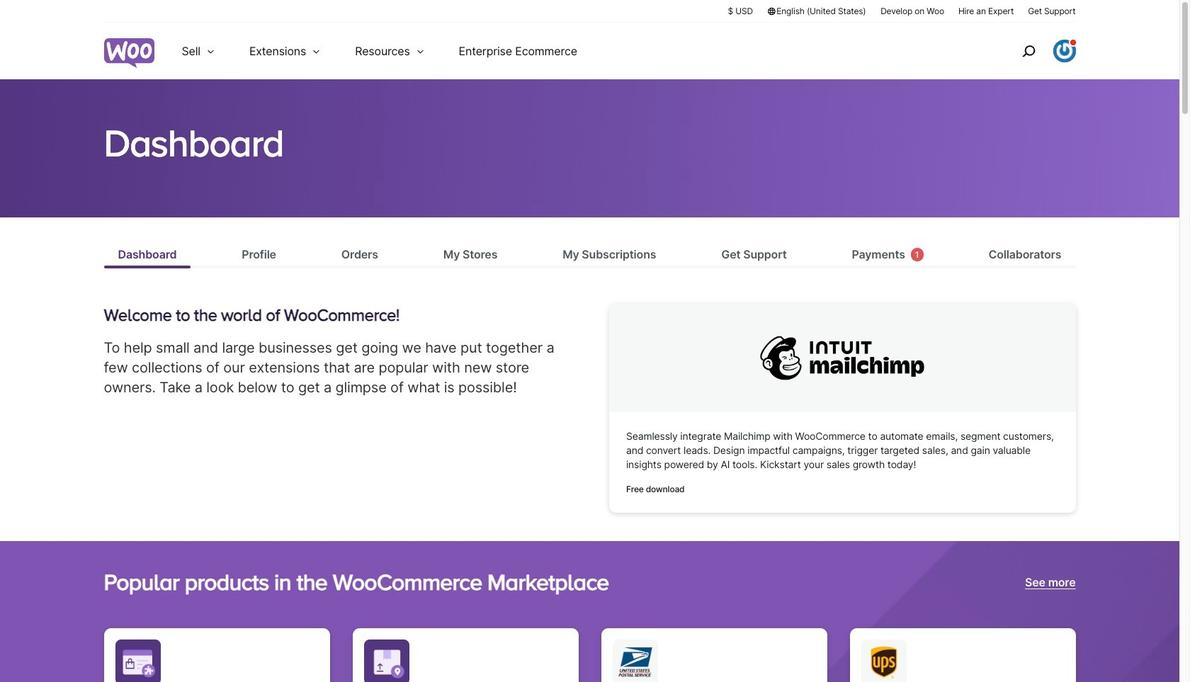 Task type: vqa. For each thing, say whether or not it's contained in the screenshot.
brands
no



Task type: locate. For each thing, give the bounding box(es) containing it.
open account menu image
[[1054, 40, 1076, 62]]

search image
[[1018, 40, 1040, 62]]



Task type: describe. For each thing, give the bounding box(es) containing it.
service navigation menu element
[[992, 28, 1076, 74]]



